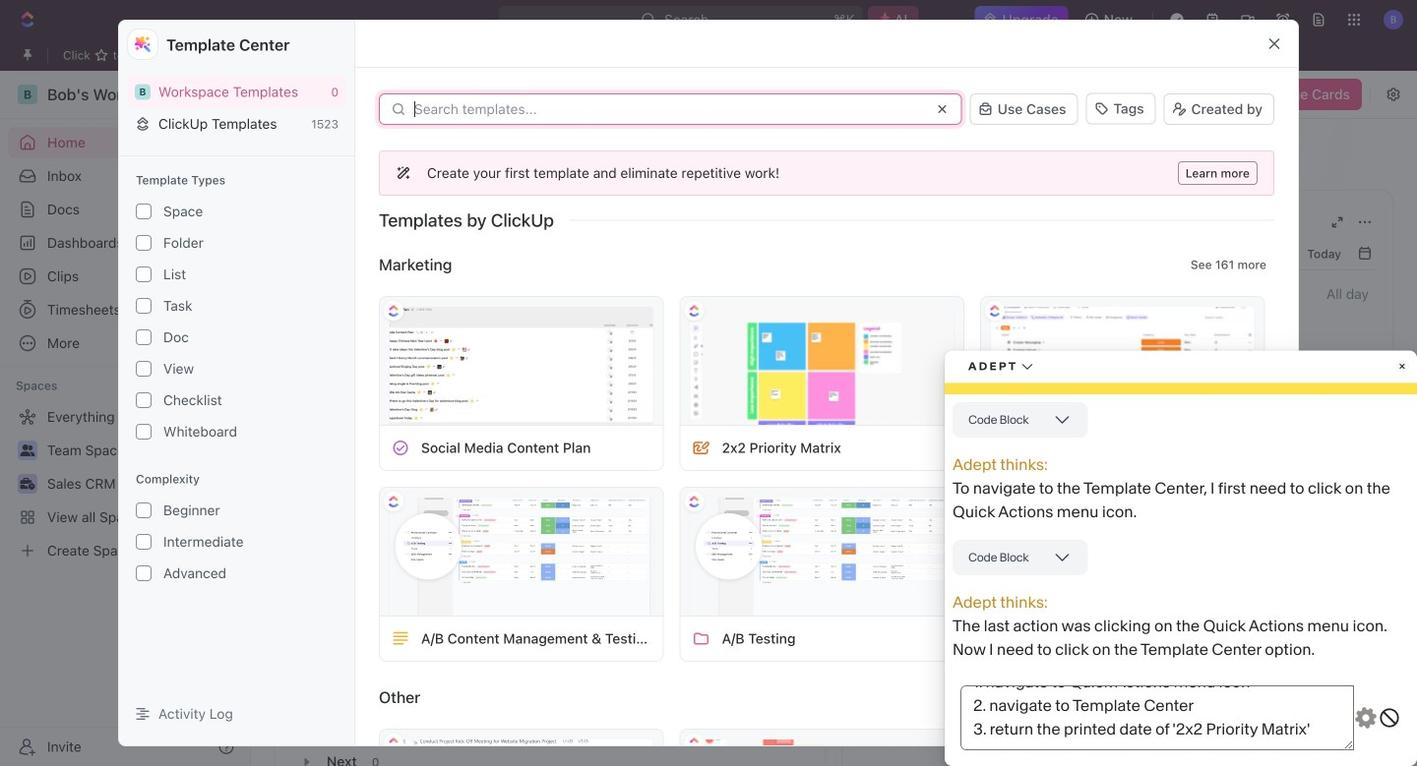 Task type: locate. For each thing, give the bounding box(es) containing it.
None checkbox
[[136, 235, 152, 251], [136, 267, 152, 283], [136, 298, 152, 314], [136, 330, 152, 346], [136, 361, 152, 377], [136, 535, 152, 550], [136, 235, 152, 251], [136, 267, 152, 283], [136, 298, 152, 314], [136, 330, 152, 346], [136, 361, 152, 377], [136, 535, 152, 550]]

list template image
[[993, 630, 1011, 648]]

tab list
[[295, 569, 806, 617]]

1 vertical spatial list template image
[[392, 630, 409, 648]]

list template image
[[993, 439, 1011, 457], [392, 630, 409, 648]]

folder template image
[[692, 630, 710, 648]]

0 vertical spatial list template image
[[993, 439, 1011, 457]]

whiteboard template image
[[692, 439, 710, 457]]

list template element
[[993, 439, 1011, 457], [392, 630, 409, 648], [993, 630, 1011, 648]]

folder template element
[[692, 630, 710, 648]]

None checkbox
[[136, 204, 152, 220], [136, 393, 152, 409], [136, 424, 152, 440], [136, 503, 152, 519], [136, 566, 152, 582], [136, 204, 152, 220], [136, 393, 152, 409], [136, 424, 152, 440], [136, 503, 152, 519], [136, 566, 152, 582]]

1 horizontal spatial list template image
[[993, 439, 1011, 457]]

tree
[[8, 402, 242, 567]]



Task type: describe. For each thing, give the bounding box(es) containing it.
bob's workspace, , element
[[135, 84, 151, 100]]

task template element
[[392, 439, 409, 457]]

Search templates... text field
[[414, 101, 923, 117]]

tree inside sidebar navigation
[[8, 402, 242, 567]]

sidebar navigation
[[0, 71, 251, 767]]

0 horizontal spatial list template image
[[392, 630, 409, 648]]

task template image
[[392, 439, 409, 457]]

whiteboard template element
[[692, 439, 710, 457]]



Task type: vqa. For each thing, say whether or not it's contained in the screenshot.
List template element
yes



